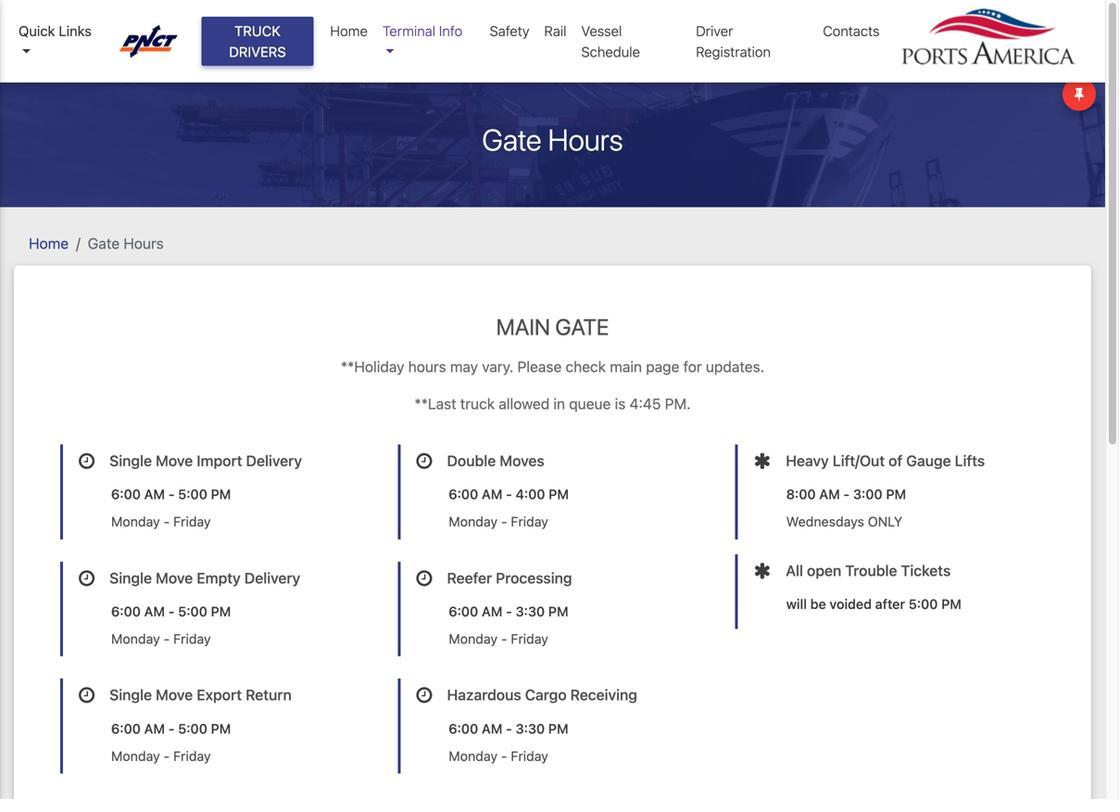 Task type: vqa. For each thing, say whether or not it's contained in the screenshot.
updates.
yes



Task type: locate. For each thing, give the bounding box(es) containing it.
0 vertical spatial delivery
[[246, 452, 302, 469]]

0 horizontal spatial home link
[[29, 235, 69, 252]]

monday - friday down hazardous
[[449, 748, 549, 764]]

delivery for single move empty delivery
[[245, 569, 301, 587]]

wednesdays
[[787, 514, 865, 530]]

am down reefer processing
[[482, 604, 503, 619]]

heavy lift/out of gauge lifts
[[786, 452, 986, 469]]

am
[[144, 486, 165, 502], [482, 486, 503, 502], [820, 486, 841, 502], [144, 604, 165, 619], [482, 604, 503, 619], [144, 721, 165, 736], [482, 721, 503, 736]]

1 vertical spatial home link
[[29, 235, 69, 252]]

monday - friday down single move export return
[[111, 748, 211, 764]]

move left import
[[156, 452, 193, 469]]

0 vertical spatial 3:30
[[516, 604, 545, 619]]

6:00 am - 5:00 pm
[[111, 486, 231, 502], [111, 604, 231, 619], [111, 721, 231, 736]]

6:00 for reefer processing
[[449, 604, 479, 619]]

6:00 am - 3:30 pm down reefer processing
[[449, 604, 569, 619]]

6:00 for hazardous cargo receiving
[[449, 721, 479, 736]]

5:00 right after
[[909, 596, 939, 612]]

registration
[[696, 44, 771, 60]]

gate hours
[[482, 122, 624, 157], [88, 235, 164, 252]]

0 vertical spatial hours
[[548, 122, 624, 157]]

receiving
[[571, 686, 638, 704]]

pm
[[211, 486, 231, 502], [549, 486, 569, 502], [887, 486, 907, 502], [942, 596, 962, 612], [211, 604, 231, 619], [549, 604, 569, 619], [211, 721, 231, 736], [549, 721, 569, 736]]

1 6:00 am - 5:00 pm from the top
[[111, 486, 231, 502]]

friday down single move export return
[[173, 748, 211, 764]]

queue
[[570, 395, 611, 412]]

single left export
[[110, 686, 152, 704]]

monday - friday down 6:00 am - 4:00 pm
[[449, 514, 549, 530]]

will be voided after 5:00 pm
[[787, 596, 962, 612]]

1 move from the top
[[156, 452, 193, 469]]

friday for single move empty delivery
[[173, 631, 211, 647]]

quick links link
[[19, 20, 102, 62]]

2 move from the top
[[156, 569, 193, 587]]

0 horizontal spatial hours
[[124, 235, 164, 252]]

1 vertical spatial delivery
[[245, 569, 301, 587]]

6:00 am - 3:30 pm for cargo
[[449, 721, 569, 736]]

monday up single move export return
[[111, 631, 160, 647]]

1 vertical spatial gate hours
[[88, 235, 164, 252]]

hazardous cargo receiving
[[447, 686, 638, 704]]

terminal
[[383, 23, 436, 39]]

monday - friday
[[111, 514, 211, 530], [449, 514, 549, 530], [111, 631, 211, 647], [449, 631, 549, 647], [111, 748, 211, 764], [449, 748, 549, 764]]

in
[[554, 395, 566, 412]]

move for import
[[156, 452, 193, 469]]

tickets
[[902, 562, 952, 579]]

0 vertical spatial single
[[110, 452, 152, 469]]

wednesdays only
[[787, 514, 903, 530]]

friday for single move import delivery
[[173, 514, 211, 530]]

**holiday hours may vary. please check main page for updates.
[[341, 358, 765, 375]]

gauge
[[907, 452, 952, 469]]

move left export
[[156, 686, 193, 704]]

hours
[[548, 122, 624, 157], [124, 235, 164, 252]]

pm.
[[665, 395, 691, 412]]

quick
[[19, 23, 55, 39]]

single for single move export return
[[110, 686, 152, 704]]

1 vertical spatial gate
[[88, 235, 120, 252]]

monday down 6:00 am - 4:00 pm
[[449, 514, 498, 530]]

monday up single move empty delivery
[[111, 514, 160, 530]]

1 vertical spatial hours
[[124, 235, 164, 252]]

pm down export
[[211, 721, 231, 736]]

2 single from the top
[[110, 569, 152, 587]]

safety
[[490, 23, 530, 39]]

safety link
[[483, 13, 537, 49]]

2 3:30 from the top
[[516, 721, 545, 736]]

5:00 down single move empty delivery
[[178, 604, 208, 619]]

terminal info link
[[375, 13, 483, 70]]

truck
[[235, 23, 281, 39]]

am down single move empty delivery
[[144, 604, 165, 619]]

0 vertical spatial move
[[156, 452, 193, 469]]

move for export
[[156, 686, 193, 704]]

page
[[646, 358, 680, 375]]

8:00
[[787, 486, 816, 502]]

1 vertical spatial 3:30
[[516, 721, 545, 736]]

move left empty at the left bottom of the page
[[156, 569, 193, 587]]

friday for single move export return
[[173, 748, 211, 764]]

monday - friday up single move empty delivery
[[111, 514, 211, 530]]

1 horizontal spatial gate
[[482, 122, 542, 157]]

friday down 4:00
[[511, 514, 549, 530]]

6:00 am - 5:00 pm for export
[[111, 721, 231, 736]]

monday - friday up hazardous
[[449, 631, 549, 647]]

1 vertical spatial 6:00 am - 3:30 pm
[[449, 721, 569, 736]]

monday for single move import delivery
[[111, 514, 160, 530]]

5:00 for single move export return
[[178, 721, 208, 736]]

single left import
[[110, 452, 152, 469]]

single
[[110, 452, 152, 469], [110, 569, 152, 587], [110, 686, 152, 704]]

pm right 3:00
[[887, 486, 907, 502]]

pm for hazardous cargo receiving
[[549, 721, 569, 736]]

delivery
[[246, 452, 302, 469], [245, 569, 301, 587]]

vary.
[[482, 358, 514, 375]]

am up wednesdays on the bottom
[[820, 486, 841, 502]]

1 6:00 am - 3:30 pm from the top
[[449, 604, 569, 619]]

main gate
[[497, 314, 609, 340]]

6:00 am - 5:00 pm down single move import delivery
[[111, 486, 231, 502]]

3 6:00 am - 5:00 pm from the top
[[111, 721, 231, 736]]

of
[[889, 452, 903, 469]]

open
[[808, 562, 842, 579]]

8:00 am - 3:00 pm
[[787, 486, 907, 502]]

0 vertical spatial gate hours
[[482, 122, 624, 157]]

pm down processing
[[549, 604, 569, 619]]

0 vertical spatial 6:00 am - 3:30 pm
[[449, 604, 569, 619]]

friday for reefer processing
[[511, 631, 549, 647]]

6:00 for single move empty delivery
[[111, 604, 141, 619]]

be
[[811, 596, 827, 612]]

6:00 am - 3:30 pm down hazardous
[[449, 721, 569, 736]]

6:00 for double moves
[[449, 486, 479, 502]]

heavy
[[786, 452, 830, 469]]

1 vertical spatial move
[[156, 569, 193, 587]]

delivery right import
[[246, 452, 302, 469]]

move
[[156, 452, 193, 469], [156, 569, 193, 587], [156, 686, 193, 704]]

0 horizontal spatial gate hours
[[88, 235, 164, 252]]

monday - friday for reefer processing
[[449, 631, 549, 647]]

6:00 down single move export return
[[111, 721, 141, 736]]

monday
[[111, 514, 160, 530], [449, 514, 498, 530], [111, 631, 160, 647], [449, 631, 498, 647], [111, 748, 160, 764], [449, 748, 498, 764]]

6:00
[[111, 486, 141, 502], [449, 486, 479, 502], [111, 604, 141, 619], [449, 604, 479, 619], [111, 721, 141, 736], [449, 721, 479, 736]]

friday up hazardous cargo receiving
[[511, 631, 549, 647]]

friday
[[173, 514, 211, 530], [511, 514, 549, 530], [173, 631, 211, 647], [511, 631, 549, 647], [173, 748, 211, 764], [511, 748, 549, 764]]

main
[[610, 358, 643, 375]]

pm down cargo
[[549, 721, 569, 736]]

3 single from the top
[[110, 686, 152, 704]]

am down single move import delivery
[[144, 486, 165, 502]]

terminal info
[[383, 23, 463, 39]]

monday for single move empty delivery
[[111, 631, 160, 647]]

1 vertical spatial single
[[110, 569, 152, 587]]

am down single move export return
[[144, 721, 165, 736]]

monday down single move export return
[[111, 748, 160, 764]]

5:00 down single move import delivery
[[178, 486, 208, 502]]

check
[[566, 358, 606, 375]]

empty
[[197, 569, 241, 587]]

3:30 for processing
[[516, 604, 545, 619]]

processing
[[496, 569, 573, 587]]

0 vertical spatial gate
[[482, 122, 542, 157]]

2 6:00 am - 3:30 pm from the top
[[449, 721, 569, 736]]

2 vertical spatial single
[[110, 686, 152, 704]]

pm for heavy lift/out of gauge lifts
[[887, 486, 907, 502]]

-
[[169, 486, 175, 502], [506, 486, 513, 502], [844, 486, 850, 502], [164, 514, 170, 530], [502, 514, 508, 530], [169, 604, 175, 619], [506, 604, 513, 619], [164, 631, 170, 647], [502, 631, 508, 647], [169, 721, 175, 736], [506, 721, 513, 736], [164, 748, 170, 764], [502, 748, 508, 764]]

pm for single move export return
[[211, 721, 231, 736]]

6:00 down the double
[[449, 486, 479, 502]]

single left empty at the left bottom of the page
[[110, 569, 152, 587]]

6:00 am - 3:30 pm
[[449, 604, 569, 619], [449, 721, 569, 736]]

friday down hazardous cargo receiving
[[511, 748, 549, 764]]

reefer processing
[[447, 569, 573, 587]]

6:00 am - 5:00 pm down single move export return
[[111, 721, 231, 736]]

delivery right empty at the left bottom of the page
[[245, 569, 301, 587]]

1 horizontal spatial home link
[[323, 13, 375, 49]]

0 vertical spatial 6:00 am - 5:00 pm
[[111, 486, 231, 502]]

1 3:30 from the top
[[516, 604, 545, 619]]

2 vertical spatial gate
[[556, 314, 609, 340]]

pm down import
[[211, 486, 231, 502]]

6:00 down reefer
[[449, 604, 479, 619]]

import
[[197, 452, 242, 469]]

home
[[330, 23, 368, 39], [29, 235, 69, 252]]

home link
[[323, 13, 375, 49], [29, 235, 69, 252]]

6:00 down hazardous
[[449, 721, 479, 736]]

pm right 4:00
[[549, 486, 569, 502]]

6:00 am - 3:30 pm for processing
[[449, 604, 569, 619]]

**last
[[415, 395, 457, 412]]

1 single from the top
[[110, 452, 152, 469]]

2 horizontal spatial gate
[[556, 314, 609, 340]]

contacts
[[824, 23, 880, 39]]

2 6:00 am - 5:00 pm from the top
[[111, 604, 231, 619]]

am for reefer processing
[[482, 604, 503, 619]]

driver registration
[[696, 23, 771, 60]]

**holiday
[[341, 358, 405, 375]]

3:30 down hazardous cargo receiving
[[516, 721, 545, 736]]

2 vertical spatial move
[[156, 686, 193, 704]]

1 vertical spatial 6:00 am - 5:00 pm
[[111, 604, 231, 619]]

friday for double moves
[[511, 514, 549, 530]]

voided
[[830, 596, 872, 612]]

2 vertical spatial 6:00 am - 5:00 pm
[[111, 721, 231, 736]]

monday - friday for single move import delivery
[[111, 514, 211, 530]]

friday up single move export return
[[173, 631, 211, 647]]

6:00 down single move import delivery
[[111, 486, 141, 502]]

6:00 am - 5:00 pm down single move empty delivery
[[111, 604, 231, 619]]

6:00 am - 5:00 pm for empty
[[111, 604, 231, 619]]

all
[[786, 562, 804, 579]]

pm down empty at the left bottom of the page
[[211, 604, 231, 619]]

5:00
[[178, 486, 208, 502], [909, 596, 939, 612], [178, 604, 208, 619], [178, 721, 208, 736]]

0 vertical spatial home
[[330, 23, 368, 39]]

friday up single move empty delivery
[[173, 514, 211, 530]]

3:30 down processing
[[516, 604, 545, 619]]

0 horizontal spatial gate
[[88, 235, 120, 252]]

trouble
[[846, 562, 898, 579]]

0 vertical spatial home link
[[323, 13, 375, 49]]

monday - friday up single move export return
[[111, 631, 211, 647]]

am down hazardous
[[482, 721, 503, 736]]

double moves
[[447, 452, 545, 469]]

single for single move import delivery
[[110, 452, 152, 469]]

quick links
[[19, 23, 92, 39]]

6:00 down single move empty delivery
[[111, 604, 141, 619]]

5:00 down single move export return
[[178, 721, 208, 736]]

monday down hazardous
[[449, 748, 498, 764]]

1 vertical spatial home
[[29, 235, 69, 252]]

monday up hazardous
[[449, 631, 498, 647]]

am down 'double moves'
[[482, 486, 503, 502]]

truck drivers
[[229, 23, 286, 60]]

gate
[[482, 122, 542, 157], [88, 235, 120, 252], [556, 314, 609, 340]]

3 move from the top
[[156, 686, 193, 704]]



Task type: describe. For each thing, give the bounding box(es) containing it.
4:45
[[630, 395, 661, 412]]

6:00 for single move export return
[[111, 721, 141, 736]]

am for hazardous cargo receiving
[[482, 721, 503, 736]]

single for single move empty delivery
[[110, 569, 152, 587]]

monday for single move export return
[[111, 748, 160, 764]]

single move export return
[[110, 686, 292, 704]]

vessel
[[582, 23, 622, 39]]

1 horizontal spatial home
[[330, 23, 368, 39]]

for
[[684, 358, 702, 375]]

pm for double moves
[[549, 486, 569, 502]]

monday for reefer processing
[[449, 631, 498, 647]]

cargo
[[525, 686, 567, 704]]

links
[[59, 23, 92, 39]]

contacts link
[[816, 13, 888, 49]]

monday - friday for single move empty delivery
[[111, 631, 211, 647]]

3:30 for cargo
[[516, 721, 545, 736]]

reefer
[[447, 569, 492, 587]]

driver registration link
[[689, 13, 816, 70]]

return
[[246, 686, 292, 704]]

monday for hazardous cargo receiving
[[449, 748, 498, 764]]

may
[[450, 358, 478, 375]]

hazardous
[[447, 686, 522, 704]]

export
[[197, 686, 242, 704]]

monday - friday for hazardous cargo receiving
[[449, 748, 549, 764]]

updates.
[[706, 358, 765, 375]]

driver
[[696, 23, 734, 39]]

6:00 for single move import delivery
[[111, 486, 141, 502]]

friday for hazardous cargo receiving
[[511, 748, 549, 764]]

4:00
[[516, 486, 546, 502]]

moves
[[500, 452, 545, 469]]

rail
[[545, 23, 567, 39]]

hours
[[409, 358, 447, 375]]

only
[[869, 514, 903, 530]]

single move import delivery
[[110, 452, 302, 469]]

is
[[615, 395, 626, 412]]

truck
[[461, 395, 495, 412]]

monday - friday for single move export return
[[111, 748, 211, 764]]

drivers
[[229, 44, 286, 60]]

single move empty delivery
[[110, 569, 301, 587]]

vessel schedule link
[[574, 13, 689, 70]]

am for double moves
[[482, 486, 503, 502]]

main
[[497, 314, 551, 340]]

schedule
[[582, 44, 641, 60]]

lifts
[[956, 452, 986, 469]]

please
[[518, 358, 562, 375]]

pm for reefer processing
[[549, 604, 569, 619]]

0 horizontal spatial home
[[29, 235, 69, 252]]

monday for double moves
[[449, 514, 498, 530]]

5:00 for single move empty delivery
[[178, 604, 208, 619]]

delivery for single move import delivery
[[246, 452, 302, 469]]

lift/out
[[833, 452, 886, 469]]

1 horizontal spatial hours
[[548, 122, 624, 157]]

am for heavy lift/out of gauge lifts
[[820, 486, 841, 502]]

6:00 am - 5:00 pm for import
[[111, 486, 231, 502]]

will
[[787, 596, 807, 612]]

after
[[876, 596, 906, 612]]

info
[[439, 23, 463, 39]]

pm for single move empty delivery
[[211, 604, 231, 619]]

am for single move export return
[[144, 721, 165, 736]]

5:00 for single move import delivery
[[178, 486, 208, 502]]

double
[[447, 452, 496, 469]]

am for single move import delivery
[[144, 486, 165, 502]]

vessel schedule
[[582, 23, 641, 60]]

truck drivers link
[[202, 17, 314, 66]]

rail link
[[537, 13, 574, 49]]

move for empty
[[156, 569, 193, 587]]

pm down tickets
[[942, 596, 962, 612]]

6:00 am - 4:00 pm
[[449, 486, 569, 502]]

pm for single move import delivery
[[211, 486, 231, 502]]

monday - friday for double moves
[[449, 514, 549, 530]]

all open trouble tickets
[[786, 562, 952, 579]]

am for single move empty delivery
[[144, 604, 165, 619]]

1 horizontal spatial gate hours
[[482, 122, 624, 157]]

3:00
[[854, 486, 883, 502]]

allowed
[[499, 395, 550, 412]]

**last truck allowed in queue is 4:45 pm.
[[415, 395, 691, 412]]



